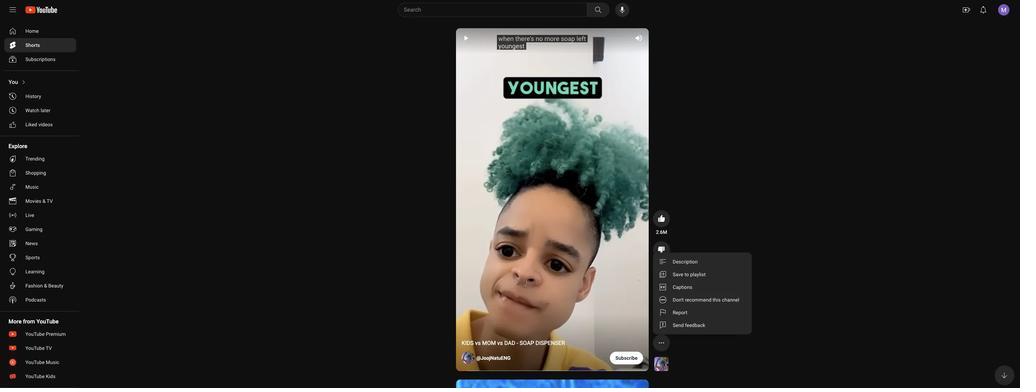 Task type: vqa. For each thing, say whether or not it's contained in the screenshot.
watching within "Cozy Coffee Shop 4.3K Watching"
no



Task type: locate. For each thing, give the bounding box(es) containing it.
& left beauty
[[44, 283, 47, 289]]

shorts
[[25, 42, 40, 48]]

1 vertical spatial tv
[[46, 346, 52, 351]]

live link
[[4, 208, 76, 222], [4, 208, 76, 222]]

soap
[[520, 340, 534, 347]]

music up movies in the bottom left of the page
[[25, 184, 39, 190]]

subscribe button
[[610, 352, 643, 365]]

watch later
[[25, 108, 50, 113]]

vs right kids
[[475, 340, 481, 347]]

music link
[[4, 180, 76, 194], [4, 180, 76, 194]]

Search text field
[[404, 5, 586, 14]]

when
[[498, 35, 514, 43]]

send feedback
[[673, 323, 705, 328]]

podcasts
[[25, 297, 46, 303]]

trending link
[[4, 152, 76, 166], [4, 152, 76, 166]]

& for tv
[[42, 198, 46, 204]]

send
[[673, 323, 684, 328]]

subscribe
[[615, 355, 638, 361]]

0 vertical spatial music
[[25, 184, 39, 190]]

kids
[[46, 374, 55, 379]]

& for beauty
[[44, 283, 47, 289]]

0 horizontal spatial vs
[[475, 340, 481, 347]]

main content containing when
[[85, 20, 1020, 388]]

description option
[[653, 256, 752, 268]]

news
[[25, 241, 38, 246]]

youtube tv link
[[4, 341, 76, 355], [4, 341, 76, 355]]

trending
[[25, 156, 45, 162]]

watch later link
[[4, 103, 76, 118], [4, 103, 76, 118]]

premium
[[46, 331, 66, 337]]

when there's no more soap left youngest
[[498, 35, 586, 50]]

don't
[[673, 297, 684, 303]]

subscriptions link
[[4, 52, 76, 66], [4, 52, 76, 66]]

movies & tv link
[[4, 194, 76, 208], [4, 194, 76, 208]]

send feedback link
[[653, 319, 752, 332]]

liked videos
[[25, 122, 53, 127]]

0 horizontal spatial music
[[25, 184, 39, 190]]

youtube down more from youtube
[[25, 331, 45, 337]]

music
[[25, 184, 39, 190], [46, 360, 59, 365]]

tv down youtube premium
[[46, 346, 52, 351]]

1 vertical spatial &
[[44, 283, 47, 289]]

kids
[[462, 340, 474, 347]]

youtube music link
[[4, 355, 76, 370], [4, 355, 76, 370]]

youtube up youtube music
[[25, 346, 45, 351]]

gaming link
[[4, 222, 76, 236], [4, 222, 76, 236]]

podcasts link
[[4, 293, 76, 307], [4, 293, 76, 307]]

save to playlist
[[673, 272, 706, 277]]

youtube
[[36, 318, 59, 325], [25, 331, 45, 337], [25, 346, 45, 351], [25, 360, 45, 365], [25, 374, 45, 379]]

home link
[[4, 24, 76, 38], [4, 24, 76, 38]]

None search field
[[385, 3, 611, 17]]

youtube up youtube premium
[[36, 318, 59, 325]]

channel
[[722, 297, 739, 303]]

-
[[517, 340, 518, 347]]

& right movies in the bottom left of the page
[[42, 198, 46, 204]]

shopping link
[[4, 166, 76, 180], [4, 166, 76, 180]]

dispenser
[[535, 340, 565, 347]]

youtube video player element
[[456, 28, 666, 371]]

0 vertical spatial &
[[42, 198, 46, 204]]

tv right movies in the bottom left of the page
[[47, 198, 53, 204]]

captions
[[673, 284, 692, 290]]

main content
[[85, 20, 1020, 388]]

you link
[[4, 75, 76, 89], [4, 75, 76, 89]]

14K text field
[[657, 291, 666, 298]]

more
[[8, 318, 22, 325]]

learning
[[25, 269, 44, 275]]

youtube tv
[[25, 346, 52, 351]]

history
[[25, 94, 41, 99]]

youtube down youtube tv
[[25, 360, 45, 365]]

vs left dad
[[497, 340, 503, 347]]

youtube kids link
[[4, 370, 76, 384], [4, 370, 76, 384]]

fashion & beauty link
[[4, 279, 76, 293], [4, 279, 76, 293]]

1 horizontal spatial vs
[[497, 340, 503, 347]]

1 vertical spatial music
[[46, 360, 59, 365]]

dislike
[[654, 260, 669, 266]]

avatar image image
[[998, 4, 1009, 16]]

2.6M text field
[[656, 229, 667, 236]]

history link
[[4, 89, 76, 103], [4, 89, 76, 103]]

more
[[544, 35, 559, 43]]

vs
[[475, 340, 481, 347], [497, 340, 503, 347]]

list box
[[653, 253, 752, 335]]

youtube for premium
[[25, 331, 45, 337]]

liked videos link
[[4, 118, 76, 132], [4, 118, 76, 132]]

this
[[713, 297, 721, 303]]

report option
[[653, 306, 752, 319]]

save to playlist option
[[653, 268, 752, 281]]

music up the kids
[[46, 360, 59, 365]]

news link
[[4, 236, 76, 251], [4, 236, 76, 251]]

Dislike text field
[[654, 260, 669, 267]]

tv
[[47, 198, 53, 204], [46, 346, 52, 351]]

@joojnatueng
[[476, 355, 511, 361]]

youtube premium link
[[4, 327, 76, 341], [4, 327, 76, 341]]

subscriptions
[[25, 56, 56, 62]]

learning link
[[4, 265, 76, 279], [4, 265, 76, 279]]

shorts link
[[4, 38, 76, 52], [4, 38, 76, 52]]

Subscribe text field
[[615, 355, 638, 361]]

live
[[25, 212, 34, 218]]

&
[[42, 198, 46, 204], [44, 283, 47, 289]]

youtube left the kids
[[25, 374, 45, 379]]

1 vs from the left
[[475, 340, 481, 347]]



Task type: describe. For each thing, give the bounding box(es) containing it.
Share text field
[[655, 322, 668, 329]]

youtube premium
[[25, 331, 66, 337]]

left
[[577, 35, 586, 43]]

beauty
[[48, 283, 63, 289]]

watch
[[25, 108, 39, 113]]

dad
[[504, 340, 515, 347]]

explore
[[8, 143, 27, 150]]

0 vertical spatial tv
[[47, 198, 53, 204]]

mom
[[482, 340, 496, 347]]

youtube for music
[[25, 360, 45, 365]]

1 horizontal spatial music
[[46, 360, 59, 365]]

videos
[[38, 122, 53, 127]]

gaming
[[25, 227, 42, 232]]

soap
[[561, 35, 575, 43]]

captions option
[[653, 281, 752, 294]]

movies & tv
[[25, 198, 53, 204]]

shopping
[[25, 170, 46, 176]]

to
[[685, 272, 689, 277]]

youtube for kids
[[25, 374, 45, 379]]

feedback
[[685, 323, 705, 328]]

no
[[536, 35, 543, 43]]

2.6m
[[656, 229, 667, 235]]

fashion & beauty
[[25, 283, 63, 289]]

fashion
[[25, 283, 43, 289]]

youngest
[[498, 43, 525, 50]]

movies
[[25, 198, 41, 204]]

playlist
[[690, 272, 706, 277]]

@joojnatueng link
[[476, 355, 511, 362]]

recommend
[[685, 297, 712, 303]]

list box containing description
[[653, 253, 752, 335]]

don't recommend this channel option
[[653, 294, 752, 306]]

2 vs from the left
[[497, 340, 503, 347]]

youtube music
[[25, 360, 59, 365]]

there's
[[515, 35, 534, 43]]

later
[[41, 108, 50, 113]]

youtube for tv
[[25, 346, 45, 351]]

14k
[[657, 292, 666, 297]]

kids vs mom vs dad - soap dispenser
[[462, 340, 565, 347]]

don't recommend this channel
[[673, 297, 739, 303]]

report
[[673, 310, 688, 316]]

liked
[[25, 122, 37, 127]]

youtube kids
[[25, 374, 55, 379]]

share
[[655, 323, 668, 328]]

home
[[25, 28, 39, 34]]

from
[[23, 318, 35, 325]]

more from youtube
[[8, 318, 59, 325]]

description
[[673, 259, 698, 265]]

save
[[673, 272, 683, 277]]

captions link
[[653, 281, 752, 294]]

send feedback option
[[653, 319, 752, 332]]

sports
[[25, 255, 40, 260]]

you
[[8, 79, 18, 85]]



